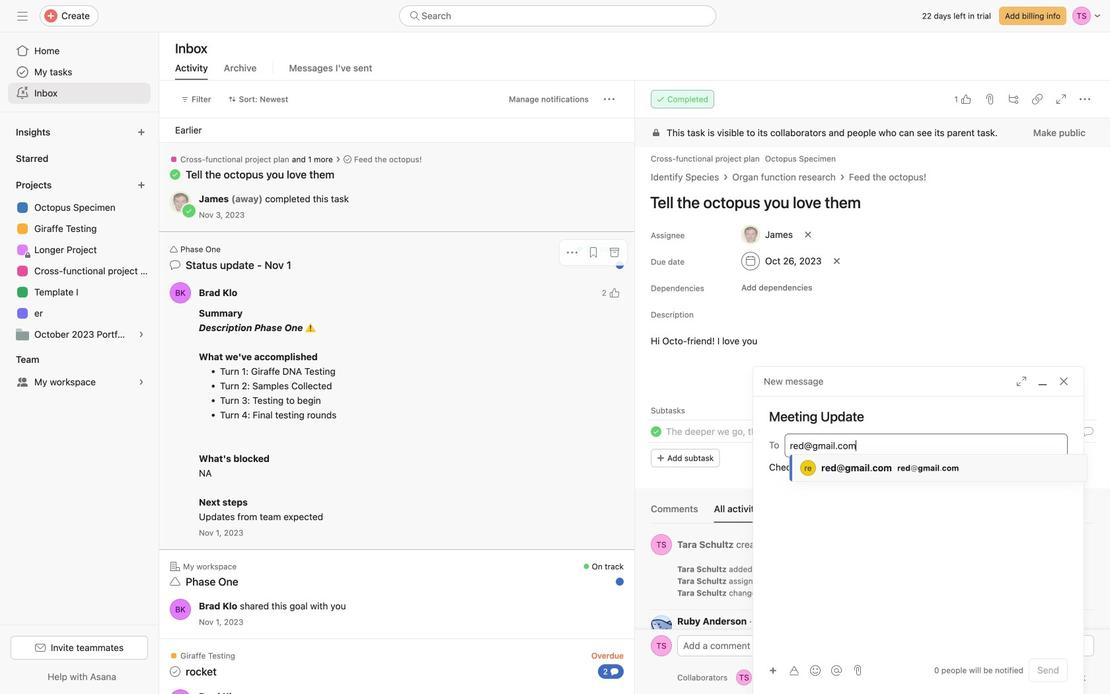 Task type: locate. For each thing, give the bounding box(es) containing it.
remove assignee image
[[805, 231, 813, 239]]

Completed checkbox
[[649, 424, 664, 440]]

see details, october 2023 portfolio image
[[138, 331, 145, 339]]

2 delete story image from the top
[[1086, 577, 1094, 584]]

emoji image
[[811, 665, 821, 676]]

1 vertical spatial delete story image
[[1086, 577, 1094, 584]]

attachments: add a file to this task, tell the octopus you love them image
[[985, 94, 996, 104]]

expand popout to full screen image
[[1017, 376, 1027, 387]]

projects element
[[0, 173, 159, 348]]

add to bookmarks image
[[588, 247, 599, 258]]

leftcount image
[[611, 668, 619, 676]]

new insights image
[[138, 128, 145, 136]]

add or remove collaborators image
[[774, 670, 790, 686], [797, 674, 805, 682]]

toolbar
[[764, 661, 849, 680]]

close image
[[1059, 376, 1070, 387]]

teams element
[[0, 348, 159, 395]]

open user profile image
[[170, 599, 191, 620]]

add or remove collaborators image
[[737, 670, 753, 686]]

main content
[[635, 118, 1111, 692]]

formatting image
[[789, 665, 800, 676]]

insert an object image
[[770, 667, 778, 675]]

list box
[[399, 5, 717, 26]]

clear due date image
[[833, 257, 841, 265]]

hide sidebar image
[[17, 11, 28, 21]]

⚠️ image
[[305, 323, 316, 333]]

delete story image
[[1086, 565, 1094, 573], [1086, 577, 1094, 584]]

full screen image
[[1057, 94, 1067, 104]]

Task Name text field
[[666, 424, 843, 439]]

tab list
[[651, 502, 1095, 524]]

1 like. click to like this task image
[[961, 94, 972, 104]]

status update icon image
[[170, 260, 181, 270]]

more actions for this task image
[[1080, 94, 1091, 104]]

1 delete story image from the top
[[1086, 565, 1094, 573]]

completed image
[[649, 424, 664, 440]]

dialog
[[754, 367, 1084, 694]]

open user profile image
[[170, 282, 191, 303], [651, 534, 672, 555], [651, 616, 672, 637], [651, 635, 672, 657]]

list item
[[635, 420, 1111, 444]]

at mention image
[[832, 665, 842, 676]]

Add subject text field
[[754, 407, 1084, 426]]

0 vertical spatial delete story image
[[1086, 565, 1094, 573]]



Task type: vqa. For each thing, say whether or not it's contained in the screenshot.
Show related to Show multi-day tasks
no



Task type: describe. For each thing, give the bounding box(es) containing it.
see details, my workspace image
[[138, 378, 145, 386]]

copy task link image
[[1033, 94, 1043, 104]]

2 likes. click to like this task image
[[610, 288, 620, 298]]

1 horizontal spatial add or remove collaborators image
[[797, 674, 805, 682]]

0 comments. click to go to subtask details and comments image
[[1084, 426, 1094, 437]]

global element
[[0, 32, 159, 112]]

new project or portfolio image
[[138, 181, 145, 189]]

0 horizontal spatial add or remove collaborators image
[[774, 670, 790, 686]]

sort: newest image
[[228, 95, 236, 103]]

Task Name text field
[[642, 187, 1095, 218]]

minimize image
[[1038, 376, 1049, 387]]

add subtask image
[[1009, 94, 1020, 104]]

delete story image
[[1086, 588, 1094, 596]]

tab list inside 'tell the octopus you love them' "dialog"
[[651, 502, 1095, 524]]

archive notification image
[[610, 247, 620, 258]]

show options image
[[1082, 617, 1090, 625]]

more actions image
[[604, 94, 615, 104]]

Type the name of a team, a project, or people text field
[[790, 438, 1061, 454]]

tell the octopus you love them dialog
[[635, 81, 1111, 694]]



